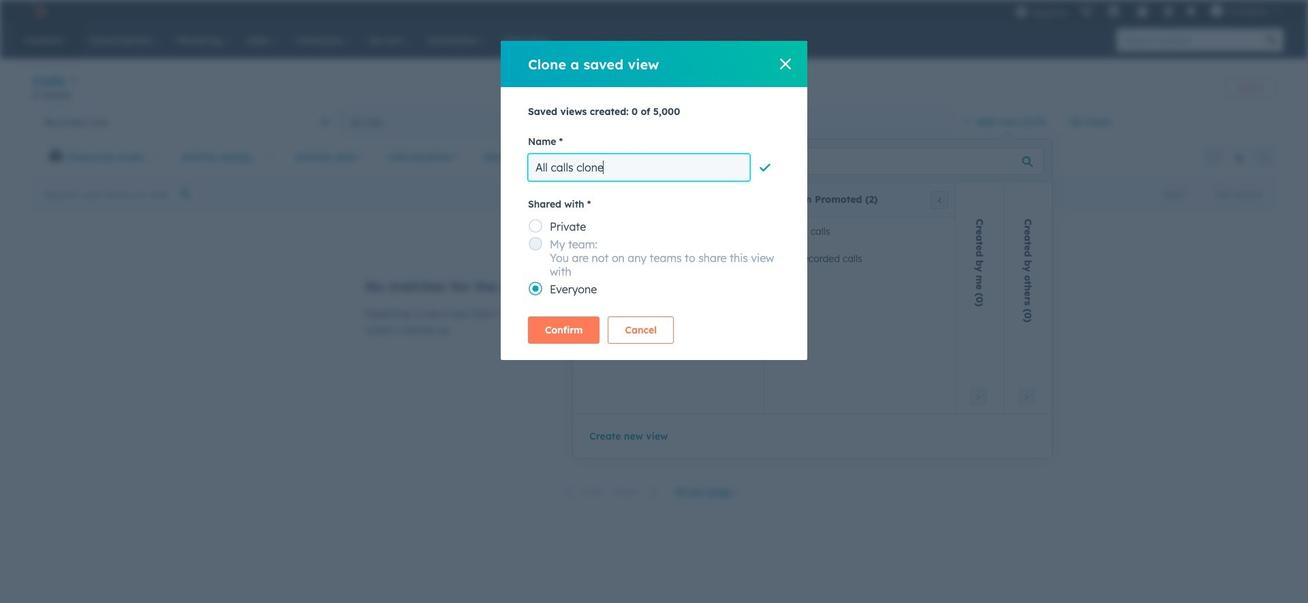 Task type: locate. For each thing, give the bounding box(es) containing it.
jacob simon image
[[1211, 5, 1223, 17]]

banner
[[33, 71, 1276, 108]]

dialog
[[501, 41, 808, 360]]

menu
[[1008, 0, 1292, 22]]

marketplaces image
[[1108, 6, 1120, 18]]

None text field
[[528, 154, 750, 181]]



Task type: vqa. For each thing, say whether or not it's contained in the screenshot.
Search Id, Name, Or Description search field
no



Task type: describe. For each thing, give the bounding box(es) containing it.
close image
[[780, 59, 791, 70]]

Search search field
[[581, 148, 1044, 175]]

Search HubSpot search field
[[1117, 29, 1261, 52]]

Search call name or notes search field
[[36, 182, 202, 207]]

pagination navigation
[[558, 484, 667, 502]]



